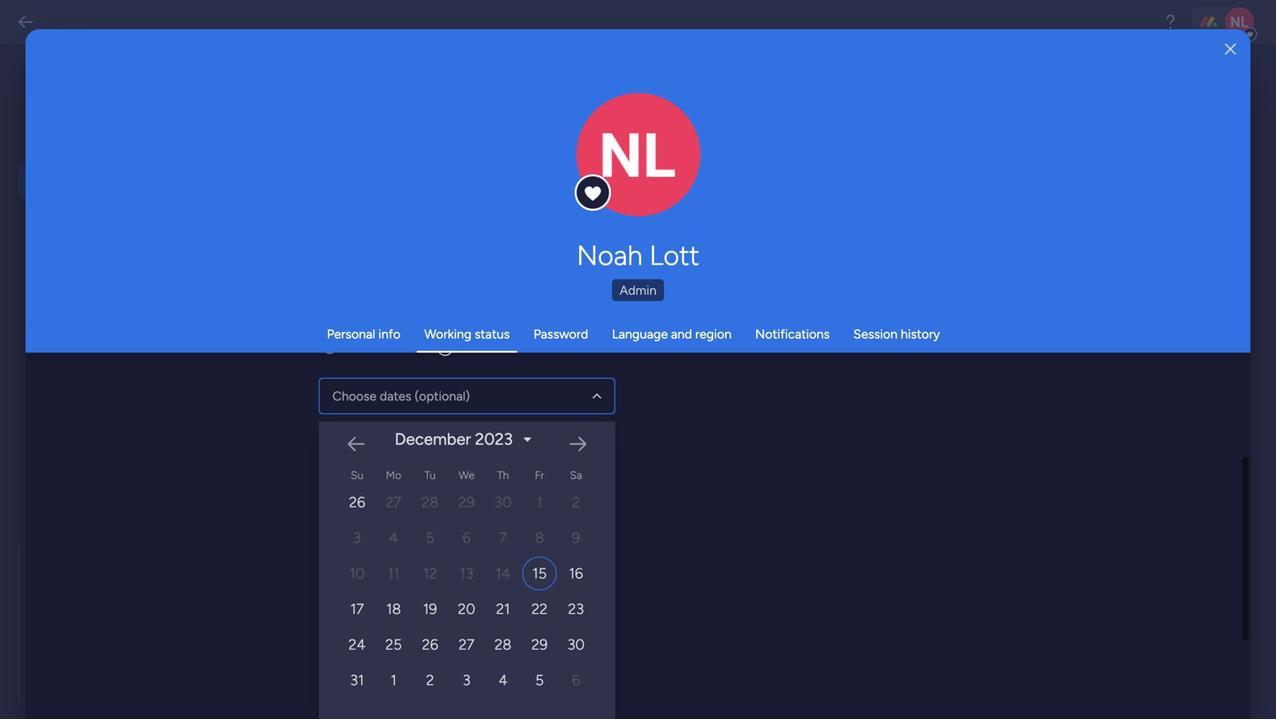 Task type: describe. For each thing, give the bounding box(es) containing it.
change profile picture
[[600, 164, 678, 194]]

export your whole account in a zip file (.zip)
[[303, 548, 623, 567]]

widget.
[[514, 336, 556, 352]]

choose dates (optional)
[[333, 388, 470, 404]]

language and region
[[612, 326, 732, 342]]

18
[[386, 601, 401, 618]]

5
[[536, 672, 544, 689]]

4 button
[[486, 664, 521, 697]]

present
[[450, 298, 493, 314]]

weekends inside decide whether or not to present weekends on the timeline. this will set the default presentation mode, and users may change it from each timeline view or widget.
[[496, 298, 554, 314]]

boards.
[[382, 617, 424, 633]]

of inside all of the account's boards (including shareable and private boards) will be packed into a zip file with any files you might have in those boards.
[[320, 579, 333, 595]]

26 for the leftmost 26 button
[[349, 494, 365, 511]]

18 button
[[376, 592, 411, 626]]

the up system
[[351, 158, 370, 174]]

show weekends
[[330, 360, 423, 375]]

session history
[[854, 326, 941, 342]]

december
[[395, 429, 471, 449]]

1 vertical spatial files
[[373, 651, 396, 666]]

board
[[469, 651, 502, 666]]

file inside all of the account's boards (including shareable and private boards) will be packed into a zip file with any files you might have in those boards.
[[491, 598, 509, 614]]

15 button
[[523, 557, 557, 591]]

profile
[[644, 164, 678, 179]]

and inside all of the account's boards (including shareable and private boards) will be packed into a zip file with any files you might have in those boards.
[[577, 579, 598, 595]]

2023
[[475, 429, 513, 449]]

users
[[576, 317, 607, 333]]

the up from
[[372, 317, 391, 333]]

set
[[351, 317, 369, 333]]

dates
[[380, 388, 412, 404]]

24 button
[[340, 628, 375, 662]]

region
[[696, 326, 732, 342]]

change
[[303, 336, 345, 352]]

packed
[[389, 598, 431, 614]]

exclude files attached to board columns & updates for a faster export
[[325, 651, 721, 666]]

23 button
[[559, 592, 594, 626]]

(optional)
[[415, 388, 470, 404]]

noah lott image
[[1226, 7, 1255, 37]]

those
[[346, 617, 379, 633]]

admin
[[620, 282, 657, 298]]

it
[[348, 336, 356, 352]]

mo
[[386, 469, 402, 482]]

the left system
[[303, 178, 322, 193]]

29 button
[[523, 628, 557, 662]]

disturb
[[390, 339, 430, 355]]

in right "places"
[[655, 158, 665, 174]]

weekends for show weekends
[[366, 360, 423, 375]]

&
[[557, 651, 565, 666]]

change the first day of the week in the all date related places in the system (date picker, timeline, etc..)
[[303, 158, 665, 193]]

to inside decide whether or not to present weekends on the timeline. this will set the default presentation mode, and users may change it from each timeline view or widget.
[[434, 298, 446, 314]]

3 button
[[450, 664, 484, 697]]

0 vertical spatial or
[[397, 298, 409, 314]]

sa
[[570, 469, 582, 482]]

export for export
[[318, 692, 361, 709]]

beta
[[607, 89, 633, 105]]

decide
[[303, 298, 343, 314]]

2 button
[[413, 664, 448, 697]]

4
[[499, 672, 508, 689]]

from
[[359, 336, 387, 352]]

password link
[[534, 326, 589, 342]]

each
[[390, 336, 417, 352]]

30 button
[[559, 628, 594, 662]]

hide weekends
[[330, 378, 418, 393]]

notifications link
[[756, 326, 830, 342]]

1 horizontal spatial or
[[499, 336, 510, 352]]

16 button
[[559, 557, 594, 591]]

mode,
[[513, 317, 549, 333]]

export button
[[303, 682, 397, 719]]

day
[[399, 158, 419, 174]]

27
[[459, 636, 475, 653]]

first
[[373, 158, 395, 174]]

language and region link
[[612, 326, 732, 342]]

on
[[557, 298, 572, 314]]

will inside all of the account's boards (including shareable and private boards) will be packed into a zip file with any files you might have in those boards.
[[350, 598, 368, 614]]

history
[[901, 326, 941, 342]]

with
[[512, 598, 537, 614]]

zip
[[534, 548, 556, 567]]

in left the 15
[[505, 548, 518, 567]]

21 button
[[486, 592, 521, 626]]

you
[[590, 598, 611, 614]]

language
[[612, 326, 668, 342]]

view
[[469, 336, 496, 352]]

presentation
[[438, 317, 510, 333]]

1 button
[[376, 664, 411, 697]]

export for export account data
[[303, 501, 369, 528]]

system
[[325, 178, 366, 193]]

fr
[[535, 469, 545, 482]]

24
[[349, 636, 366, 653]]

tu
[[425, 469, 436, 482]]

attached
[[400, 651, 451, 666]]

(.zip)
[[586, 548, 623, 567]]

(date
[[370, 178, 400, 193]]

be
[[372, 598, 386, 614]]

0 horizontal spatial 26 button
[[340, 486, 375, 519]]

the inside all of the account's boards (including shareable and private boards) will be packed into a zip file with any files you might have in those boards.
[[336, 579, 355, 595]]



Task type: vqa. For each thing, say whether or not it's contained in the screenshot.
Su
yes



Task type: locate. For each thing, give the bounding box(es) containing it.
have
[[303, 617, 330, 633]]

or up default
[[397, 298, 409, 314]]

17 button
[[340, 592, 375, 626]]

1 vertical spatial a
[[459, 598, 466, 614]]

of
[[422, 158, 435, 174], [320, 579, 333, 595]]

a
[[522, 548, 530, 567], [459, 598, 466, 614], [637, 651, 644, 666]]

file right zip
[[491, 598, 509, 614]]

change profile picture button
[[577, 93, 701, 217]]

the left week at the left top of the page
[[438, 158, 457, 174]]

0 horizontal spatial to
[[434, 298, 446, 314]]

show
[[330, 360, 363, 375]]

1 vertical spatial to
[[454, 651, 466, 666]]

export
[[683, 651, 721, 666]]

export up all
[[303, 548, 352, 567]]

1 horizontal spatial 26
[[422, 636, 438, 653]]

0 horizontal spatial 26
[[349, 494, 365, 511]]

into
[[434, 598, 456, 614]]

picture
[[620, 180, 657, 194]]

20 button
[[450, 592, 484, 626]]

notifications
[[756, 326, 830, 342]]

in right have
[[333, 617, 343, 633]]

0 horizontal spatial file
[[491, 598, 509, 614]]

weekends
[[496, 298, 554, 314], [366, 360, 423, 375], [361, 378, 418, 393]]

0 vertical spatial of
[[422, 158, 435, 174]]

all
[[528, 158, 540, 174]]

account's
[[358, 579, 412, 595]]

27 button
[[450, 628, 484, 662]]

all
[[303, 579, 317, 595]]

close image
[[1226, 43, 1237, 56]]

23
[[568, 601, 584, 618]]

0 vertical spatial 26
[[349, 494, 365, 511]]

private
[[601, 579, 641, 595]]

26 button down su
[[340, 486, 375, 519]]

choose
[[333, 388, 377, 404]]

change for change the first day of the week in the all date related places in the system (date picker, timeline, etc..)
[[303, 158, 347, 174]]

lott
[[650, 239, 700, 272]]

files right any
[[563, 598, 587, 614]]

31
[[350, 672, 364, 689]]

will left set
[[329, 317, 348, 333]]

session history link
[[854, 326, 941, 342]]

export for export your whole account in a zip file (.zip)
[[303, 548, 352, 567]]

and down on
[[552, 317, 573, 333]]

1 horizontal spatial will
[[350, 598, 368, 614]]

0 vertical spatial files
[[563, 598, 587, 614]]

change inside the change the first day of the week in the all date related places in the system (date picker, timeline, etc..)
[[303, 158, 347, 174]]

date
[[544, 158, 569, 174]]

file right "zip"
[[560, 548, 582, 567]]

hide
[[330, 378, 357, 393]]

16
[[569, 565, 583, 582]]

account up (including
[[441, 548, 501, 567]]

1 horizontal spatial change
[[600, 164, 641, 179]]

1 vertical spatial or
[[499, 336, 510, 352]]

caret down image
[[524, 433, 531, 446]]

the right on
[[575, 298, 594, 314]]

0 vertical spatial will
[[329, 317, 348, 333]]

2
[[426, 672, 434, 689]]

22
[[532, 601, 548, 618]]

weekends for hide weekends
[[361, 378, 418, 393]]

change inside change profile picture
[[600, 164, 641, 179]]

26 down the boards.
[[422, 636, 438, 653]]

29
[[532, 636, 548, 653]]

faster
[[647, 651, 680, 666]]

19 button
[[413, 592, 448, 626]]

for
[[618, 651, 634, 666]]

all of the account's boards (including shareable and private boards) will be packed into a zip file with any files you might have in those boards.
[[303, 579, 647, 633]]

0 vertical spatial a
[[522, 548, 530, 567]]

export
[[303, 501, 369, 528], [303, 548, 352, 567], [318, 692, 361, 709]]

session
[[854, 326, 898, 342]]

and inside decide whether or not to present weekends on the timeline. this will set the default presentation mode, and users may change it from each timeline view or widget.
[[552, 317, 573, 333]]

0 horizontal spatial change
[[303, 158, 347, 174]]

26 button up the "2" "button"
[[413, 628, 448, 662]]

26 button
[[340, 486, 375, 519], [413, 628, 448, 662]]

1 vertical spatial 26 button
[[413, 628, 448, 662]]

api button
[[18, 324, 230, 359]]

will inside decide whether or not to present weekends on the timeline. this will set the default presentation mode, and users may change it from each timeline view or widget.
[[329, 317, 348, 333]]

december 2023
[[395, 429, 513, 449]]

in inside all of the account's boards (including shareable and private boards) will be packed into a zip file with any files you might have in those boards.
[[333, 617, 343, 633]]

password
[[534, 326, 589, 342]]

0 horizontal spatial will
[[329, 317, 348, 333]]

0 vertical spatial export
[[303, 501, 369, 528]]

2 horizontal spatial a
[[637, 651, 644, 666]]

2 vertical spatial weekends
[[361, 378, 418, 393]]

3
[[463, 672, 471, 689]]

28 button
[[486, 628, 521, 662]]

and left region
[[671, 326, 693, 342]]

1 horizontal spatial 26 button
[[413, 628, 448, 662]]

zip
[[469, 598, 488, 614]]

weekends up "mode,"
[[496, 298, 554, 314]]

0 horizontal spatial and
[[552, 317, 573, 333]]

of inside the change the first day of the week in the all date related places in the system (date picker, timeline, etc..)
[[422, 158, 435, 174]]

0 horizontal spatial files
[[373, 651, 396, 666]]

2 horizontal spatial and
[[671, 326, 693, 342]]

updates
[[568, 651, 615, 666]]

1 vertical spatial will
[[350, 598, 368, 614]]

26 down su
[[349, 494, 365, 511]]

25
[[386, 636, 402, 653]]

schedule
[[529, 87, 591, 106]]

1 vertical spatial export
[[303, 548, 352, 567]]

files inside all of the account's boards (including shareable and private boards) will be packed into a zip file with any files you might have in those boards.
[[563, 598, 587, 614]]

the left all at the top left of page
[[506, 158, 525, 174]]

boards
[[415, 579, 454, 595]]

1 vertical spatial of
[[320, 579, 333, 595]]

help image
[[1162, 13, 1180, 31]]

26
[[349, 494, 365, 511], [422, 636, 438, 653]]

a inside all of the account's boards (including shareable and private boards) will be packed into a zip file with any files you might have in those boards.
[[459, 598, 466, 614]]

exclude
[[325, 651, 370, 666]]

or
[[397, 298, 409, 314], [499, 336, 510, 352]]

a left zip
[[459, 598, 466, 614]]

1 horizontal spatial and
[[577, 579, 598, 595]]

0 horizontal spatial not
[[368, 339, 387, 355]]

any
[[540, 598, 560, 614]]

in up etc..)
[[493, 158, 503, 174]]

15
[[533, 565, 547, 582]]

back to workspace image
[[16, 13, 35, 31]]

0 horizontal spatial of
[[320, 579, 333, 595]]

personal
[[327, 326, 376, 342]]

to up working
[[434, 298, 446, 314]]

or right view
[[499, 336, 510, 352]]

0 vertical spatial file
[[560, 548, 582, 567]]

december 2023 region
[[319, 407, 1168, 719]]

info
[[379, 326, 401, 342]]

1 horizontal spatial a
[[522, 548, 530, 567]]

picker,
[[403, 178, 441, 193]]

of right all
[[320, 579, 333, 595]]

0 vertical spatial 26 button
[[340, 486, 375, 519]]

1 vertical spatial file
[[491, 598, 509, 614]]

working status
[[425, 326, 510, 342]]

data
[[460, 501, 504, 528]]

1
[[391, 672, 397, 689]]

we
[[459, 469, 475, 482]]

of right day at the left top of the page
[[422, 158, 435, 174]]

0 vertical spatial to
[[434, 298, 446, 314]]

22 button
[[523, 592, 557, 626]]

1 vertical spatial 26
[[422, 636, 438, 653]]

change up picture on the top
[[600, 164, 641, 179]]

files up 1
[[373, 651, 396, 666]]

export down su
[[303, 501, 369, 528]]

week
[[460, 158, 490, 174]]

this
[[303, 317, 326, 333]]

change up system
[[303, 158, 347, 174]]

working
[[425, 326, 472, 342]]

and up you
[[577, 579, 598, 595]]

26 for bottom 26 button
[[422, 636, 438, 653]]

2 vertical spatial a
[[637, 651, 644, 666]]

20
[[458, 601, 476, 618]]

1 horizontal spatial not
[[412, 298, 431, 314]]

0 vertical spatial not
[[412, 298, 431, 314]]

change for change profile picture
[[600, 164, 641, 179]]

and
[[552, 317, 573, 333], [671, 326, 693, 342], [577, 579, 598, 595]]

1 vertical spatial not
[[368, 339, 387, 355]]

a right for
[[637, 651, 644, 666]]

1 vertical spatial weekends
[[366, 360, 423, 375]]

2 vertical spatial export
[[318, 692, 361, 709]]

shareable
[[517, 579, 574, 595]]

1 horizontal spatial to
[[454, 651, 466, 666]]

1 horizontal spatial of
[[422, 158, 435, 174]]

1 horizontal spatial file
[[560, 548, 582, 567]]

the up 17
[[336, 579, 355, 595]]

(including
[[457, 579, 514, 595]]

a left "zip"
[[522, 548, 530, 567]]

to
[[434, 298, 446, 314], [454, 651, 466, 666]]

30
[[568, 636, 585, 653]]

0 vertical spatial weekends
[[496, 298, 554, 314]]

weekends down 'show weekends'
[[361, 378, 418, 393]]

export down 31
[[318, 692, 361, 709]]

preview image
[[438, 340, 453, 356]]

whole
[[392, 548, 436, 567]]

timeline,
[[444, 178, 492, 193]]

will up the those
[[350, 598, 368, 614]]

1 vertical spatial account
[[441, 548, 501, 567]]

export inside button
[[318, 692, 361, 709]]

api
[[68, 331, 93, 351]]

might
[[614, 598, 647, 614]]

weekends down do not disturb
[[366, 360, 423, 375]]

31 button
[[340, 664, 375, 697]]

0 horizontal spatial a
[[459, 598, 466, 614]]

personal info link
[[327, 326, 401, 342]]

0 horizontal spatial or
[[397, 298, 409, 314]]

not inside decide whether or not to present weekends on the timeline. this will set the default presentation mode, and users may change it from each timeline view or widget.
[[412, 298, 431, 314]]

account down tu
[[374, 501, 455, 528]]

to up 3 at the left bottom of page
[[454, 651, 466, 666]]

boards)
[[303, 598, 347, 614]]

1 horizontal spatial files
[[563, 598, 587, 614]]

files
[[563, 598, 587, 614], [373, 651, 396, 666]]

0 vertical spatial account
[[374, 501, 455, 528]]



